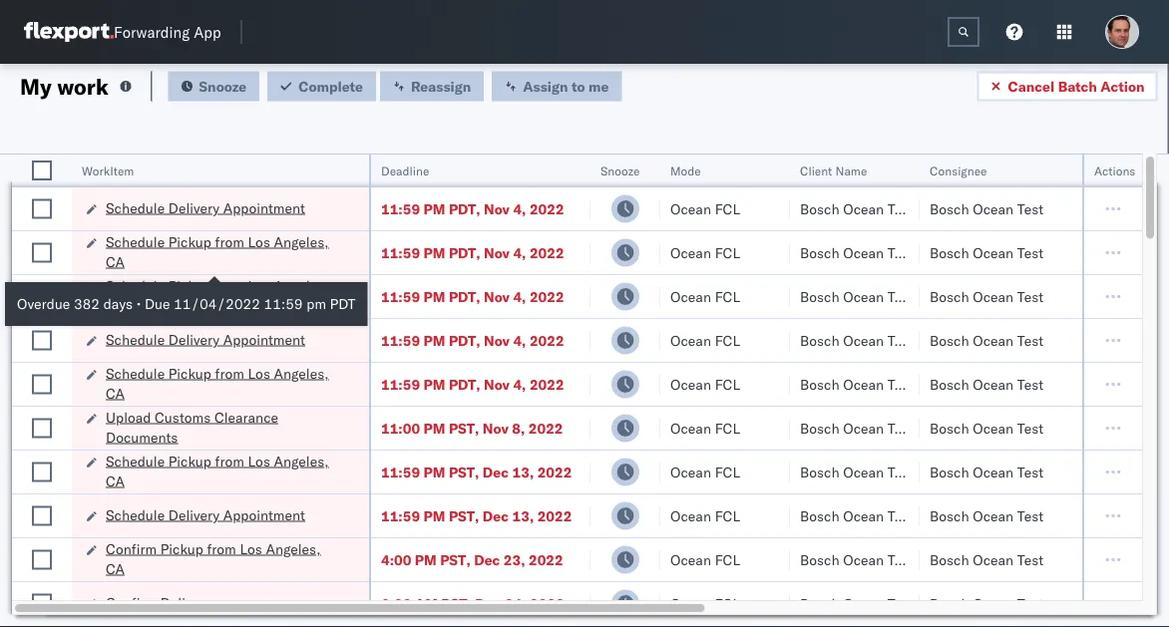 Task type: vqa. For each thing, say whether or not it's contained in the screenshot.
second 'schedule' from the bottom
no



Task type: locate. For each thing, give the bounding box(es) containing it.
1 vertical spatial schedule delivery appointment button
[[106, 330, 305, 352]]

1 ocean fcl from the top
[[670, 200, 740, 217]]

ca up days
[[106, 253, 125, 270]]

schedule delivery appointment down 11/04/2022
[[106, 331, 305, 348]]

6 resize handle column header from the left
[[896, 155, 920, 627]]

client name
[[800, 163, 867, 178]]

dec left 23,
[[474, 551, 500, 569]]

due
[[145, 295, 170, 313]]

dec left 24,
[[475, 595, 501, 612]]

pickup
[[168, 233, 211, 250], [168, 277, 211, 294], [168, 365, 211, 382], [168, 452, 211, 470], [160, 540, 203, 558]]

2 schedule delivery appointment link from the top
[[106, 330, 305, 350]]

angeles,
[[274, 233, 329, 250], [274, 277, 329, 294], [274, 365, 329, 382], [274, 452, 329, 470], [266, 540, 321, 558]]

1 11:59 pm pst, dec 13, 2022 from the top
[[381, 463, 572, 481]]

my
[[20, 72, 52, 100]]

3 ocean fcl from the top
[[670, 288, 740, 305]]

2 vertical spatial schedule delivery appointment button
[[106, 505, 305, 527]]

2 appointment from the top
[[223, 331, 305, 348]]

schedule
[[106, 199, 165, 216], [106, 233, 165, 250], [106, 277, 165, 294], [106, 331, 165, 348], [106, 365, 165, 382], [106, 452, 165, 470], [106, 506, 165, 524]]

overdue 382 days • due 11/04/2022 11:59 pm pdt
[[17, 295, 356, 313]]

pickup for fourth schedule pickup from los angeles, ca button from the bottom
[[168, 233, 211, 250]]

schedule delivery appointment button up confirm pickup from los angeles, ca at the bottom left of the page
[[106, 505, 305, 527]]

client
[[800, 163, 832, 178]]

8 resize handle column header from the left
[[1118, 155, 1142, 627]]

appointment down 11/04/2022
[[223, 331, 305, 348]]

2022
[[530, 200, 564, 217], [530, 244, 564, 261], [530, 288, 564, 305], [530, 332, 564, 349], [530, 376, 564, 393], [528, 419, 563, 437], [537, 463, 572, 481], [537, 507, 572, 525], [529, 551, 563, 569], [530, 595, 564, 612]]

confirm inside confirm pickup from los angeles, ca
[[106, 540, 157, 558]]

schedule delivery appointment link down workitem button
[[106, 198, 305, 218]]

8 ocean fcl from the top
[[670, 507, 740, 525]]

cancel batch action
[[1008, 77, 1145, 95]]

ocean fcl
[[670, 200, 740, 217], [670, 244, 740, 261], [670, 288, 740, 305], [670, 332, 740, 349], [670, 376, 740, 393], [670, 419, 740, 437], [670, 463, 740, 481], [670, 507, 740, 525], [670, 551, 740, 569], [670, 595, 740, 612]]

overdue
[[17, 295, 70, 313]]

batch
[[1058, 77, 1097, 95]]

1 vertical spatial schedule delivery appointment
[[106, 331, 305, 348]]

ca up upload
[[106, 385, 125, 402]]

ca
[[106, 253, 125, 270], [106, 297, 125, 314], [106, 385, 125, 402], [106, 472, 125, 490], [106, 560, 125, 578]]

appointment down workitem button
[[223, 199, 305, 216]]

3 appointment from the top
[[223, 506, 305, 524]]

appointment up confirm pickup from los angeles, ca link at the bottom left of page
[[223, 506, 305, 524]]

7 ocean fcl from the top
[[670, 463, 740, 481]]

6 ocean fcl from the top
[[670, 419, 740, 437]]

13, up 23,
[[512, 507, 534, 525]]

4,
[[513, 200, 526, 217], [513, 244, 526, 261], [513, 288, 526, 305], [513, 332, 526, 349], [513, 376, 526, 393]]

confirm pickup from los angeles, ca
[[106, 540, 321, 578]]

4 ca from the top
[[106, 472, 125, 490]]

appointment
[[223, 199, 305, 216], [223, 331, 305, 348], [223, 506, 305, 524]]

pm
[[423, 200, 445, 217], [423, 244, 445, 261], [423, 288, 445, 305], [423, 332, 445, 349], [423, 376, 445, 393], [423, 419, 445, 437], [423, 463, 445, 481], [423, 507, 445, 525], [415, 551, 437, 569]]

2 schedule delivery appointment from the top
[[106, 331, 305, 348]]

schedule pickup from los angeles, ca link
[[106, 232, 343, 272], [106, 276, 343, 316], [106, 364, 343, 404], [106, 451, 343, 491]]

name
[[835, 163, 867, 178]]

2 vertical spatial appointment
[[223, 506, 305, 524]]

pst, down 11:00 pm pst, nov 8, 2022
[[449, 463, 479, 481]]

confirm up confirm delivery
[[106, 540, 157, 558]]

4:00 pm pst, dec 23, 2022
[[381, 551, 563, 569]]

0 vertical spatial 13,
[[512, 463, 534, 481]]

pm for 1st 'schedule pickup from los angeles, ca' link from the top
[[423, 244, 445, 261]]

los
[[248, 233, 270, 250], [248, 277, 270, 294], [248, 365, 270, 382], [248, 452, 270, 470], [240, 540, 262, 558]]

4 resize handle column header from the left
[[636, 155, 660, 627]]

snooze
[[601, 163, 640, 178]]

appointment for 2nd schedule delivery appointment button from the bottom
[[223, 331, 305, 348]]

customs
[[155, 408, 211, 426]]

dec
[[483, 463, 509, 481], [483, 507, 509, 525], [474, 551, 500, 569], [475, 595, 501, 612]]

schedule delivery appointment link up confirm pickup from los angeles, ca at the bottom left of the page
[[106, 505, 305, 525]]

confirm for confirm delivery
[[106, 594, 157, 611]]

ca up confirm delivery
[[106, 560, 125, 578]]

0 vertical spatial confirm
[[106, 540, 157, 558]]

deadline button
[[371, 159, 571, 179]]

11:59 pm pst, dec 13, 2022 down 11:00 pm pst, nov 8, 2022
[[381, 463, 572, 481]]

ca down the documents
[[106, 472, 125, 490]]

schedule delivery appointment button down 11/04/2022
[[106, 330, 305, 352]]

23,
[[504, 551, 525, 569]]

pst,
[[449, 419, 479, 437], [449, 463, 479, 481], [449, 507, 479, 525], [440, 551, 471, 569], [441, 595, 472, 612]]

4 schedule pickup from los angeles, ca from the top
[[106, 452, 329, 490]]

pm for third 'schedule pickup from los angeles, ca' link from the bottom
[[423, 288, 445, 305]]

None checkbox
[[32, 161, 52, 181], [32, 199, 52, 219], [32, 243, 52, 263], [32, 331, 52, 351], [32, 375, 52, 395], [32, 462, 52, 482], [32, 506, 52, 526], [32, 550, 52, 570], [32, 594, 52, 614], [32, 161, 52, 181], [32, 199, 52, 219], [32, 243, 52, 263], [32, 331, 52, 351], [32, 375, 52, 395], [32, 462, 52, 482], [32, 506, 52, 526], [32, 550, 52, 570], [32, 594, 52, 614]]

pst, up the 6:00 am pst, dec 24, 2022
[[440, 551, 471, 569]]

confirm down confirm pickup from los angeles, ca at the bottom left of the page
[[106, 594, 157, 611]]

1 schedule from the top
[[106, 199, 165, 216]]

dec for schedule pickup from los angeles, ca
[[483, 463, 509, 481]]

ca inside confirm pickup from los angeles, ca
[[106, 560, 125, 578]]

1 vertical spatial confirm
[[106, 594, 157, 611]]

0 vertical spatial schedule delivery appointment
[[106, 199, 305, 216]]

confirm for confirm pickup from los angeles, ca
[[106, 540, 157, 558]]

10 ocean fcl from the top
[[670, 595, 740, 612]]

delivery inside button
[[160, 594, 212, 611]]

bosch ocean test
[[800, 200, 914, 217], [930, 200, 1044, 217], [800, 244, 914, 261], [930, 244, 1044, 261], [800, 288, 914, 305], [930, 288, 1044, 305], [800, 332, 914, 349], [930, 332, 1044, 349], [800, 376, 914, 393], [930, 376, 1044, 393], [800, 419, 914, 437], [930, 419, 1044, 437], [800, 463, 914, 481], [930, 463, 1044, 481], [800, 507, 914, 525], [930, 507, 1044, 525], [800, 551, 914, 569], [930, 551, 1044, 569], [800, 595, 914, 612], [930, 595, 1044, 612]]

schedule pickup from los angeles, ca button
[[106, 232, 343, 274], [106, 276, 343, 318], [106, 364, 343, 405], [106, 451, 343, 493]]

resize handle column header
[[48, 155, 72, 627], [345, 155, 369, 627], [567, 155, 591, 627], [636, 155, 660, 627], [766, 155, 790, 627], [896, 155, 920, 627], [1095, 155, 1119, 627], [1118, 155, 1142, 627]]

2 schedule from the top
[[106, 233, 165, 250]]

mode button
[[660, 159, 770, 179]]

11:59 pm pdt, nov 4, 2022
[[381, 200, 564, 217], [381, 244, 564, 261], [381, 288, 564, 305], [381, 332, 564, 349], [381, 376, 564, 393]]

schedule delivery appointment down workitem button
[[106, 199, 305, 216]]

2 vertical spatial schedule delivery appointment link
[[106, 505, 305, 525]]

test
[[888, 200, 914, 217], [1017, 200, 1044, 217], [888, 244, 914, 261], [1017, 244, 1044, 261], [888, 288, 914, 305], [1017, 288, 1044, 305], [888, 332, 914, 349], [1017, 332, 1044, 349], [888, 376, 914, 393], [1017, 376, 1044, 393], [888, 419, 914, 437], [1017, 419, 1044, 437], [888, 463, 914, 481], [1017, 463, 1044, 481], [888, 507, 914, 525], [1017, 507, 1044, 525], [888, 551, 914, 569], [1017, 551, 1044, 569], [888, 595, 914, 612], [1017, 595, 1044, 612]]

5 schedule from the top
[[106, 365, 165, 382]]

3 schedule pickup from los angeles, ca link from the top
[[106, 364, 343, 404]]

upload customs clearance documents link
[[106, 407, 343, 447]]

schedule delivery appointment button down workitem button
[[106, 198, 305, 220]]

mode
[[670, 163, 701, 178]]

2 resize handle column header from the left
[[345, 155, 369, 627]]

3 schedule delivery appointment from the top
[[106, 506, 305, 524]]

schedule pickup from los angeles, ca
[[106, 233, 329, 270], [106, 277, 329, 314], [106, 365, 329, 402], [106, 452, 329, 490]]

delivery
[[168, 199, 220, 216], [168, 331, 220, 348], [168, 506, 220, 524], [160, 594, 212, 611]]

confirm
[[106, 540, 157, 558], [106, 594, 157, 611]]

5 ca from the top
[[106, 560, 125, 578]]

pst, up 4:00 pm pst, dec 23, 2022
[[449, 507, 479, 525]]

clearance
[[214, 408, 278, 426]]

None checkbox
[[32, 287, 52, 307], [32, 418, 52, 438], [32, 287, 52, 307], [32, 418, 52, 438]]

pst, for schedule pickup from los angeles, ca
[[449, 463, 479, 481]]

1 vertical spatial appointment
[[223, 331, 305, 348]]

2 11:59 pm pst, dec 13, 2022 from the top
[[381, 507, 572, 525]]

bosch
[[800, 200, 839, 217], [930, 200, 969, 217], [800, 244, 839, 261], [930, 244, 969, 261], [800, 288, 839, 305], [930, 288, 969, 305], [800, 332, 839, 349], [930, 332, 969, 349], [800, 376, 839, 393], [930, 376, 969, 393], [800, 419, 839, 437], [930, 419, 969, 437], [800, 463, 839, 481], [930, 463, 969, 481], [800, 507, 839, 525], [930, 507, 969, 525], [800, 551, 839, 569], [930, 551, 969, 569], [800, 595, 839, 612], [930, 595, 969, 612]]

confirm inside button
[[106, 594, 157, 611]]

1 appointment from the top
[[223, 199, 305, 216]]

actions
[[1094, 163, 1136, 178]]

0 vertical spatial schedule delivery appointment link
[[106, 198, 305, 218]]

pdt,
[[449, 200, 480, 217], [449, 244, 480, 261], [449, 288, 480, 305], [449, 332, 480, 349], [449, 376, 480, 393]]

1 schedule delivery appointment link from the top
[[106, 198, 305, 218]]

ocean
[[670, 200, 711, 217], [843, 200, 884, 217], [973, 200, 1014, 217], [670, 244, 711, 261], [843, 244, 884, 261], [973, 244, 1014, 261], [670, 288, 711, 305], [843, 288, 884, 305], [973, 288, 1014, 305], [670, 332, 711, 349], [843, 332, 884, 349], [973, 332, 1014, 349], [670, 376, 711, 393], [843, 376, 884, 393], [973, 376, 1014, 393], [670, 419, 711, 437], [843, 419, 884, 437], [973, 419, 1014, 437], [670, 463, 711, 481], [843, 463, 884, 481], [973, 463, 1014, 481], [670, 507, 711, 525], [843, 507, 884, 525], [973, 507, 1014, 525], [670, 551, 711, 569], [843, 551, 884, 569], [973, 551, 1014, 569], [670, 595, 711, 612], [843, 595, 884, 612], [973, 595, 1014, 612]]

schedule delivery appointment up confirm pickup from los angeles, ca at the bottom left of the page
[[106, 506, 305, 524]]

11:59 pm pst, dec 13, 2022
[[381, 463, 572, 481], [381, 507, 572, 525]]

1 resize handle column header from the left
[[48, 155, 72, 627]]

1 confirm from the top
[[106, 540, 157, 558]]

client name button
[[790, 159, 900, 179]]

2 vertical spatial schedule delivery appointment
[[106, 506, 305, 524]]

pickup for 3rd schedule pickup from los angeles, ca button from the bottom
[[168, 277, 211, 294]]

8 fcl from the top
[[715, 507, 740, 525]]

1 vertical spatial 11:59 pm pst, dec 13, 2022
[[381, 507, 572, 525]]

2 schedule pickup from los angeles, ca from the top
[[106, 277, 329, 314]]

pst, for confirm delivery
[[441, 595, 472, 612]]

nov
[[484, 200, 510, 217], [484, 244, 510, 261], [484, 288, 510, 305], [484, 332, 510, 349], [484, 376, 510, 393], [483, 419, 509, 437]]

confirm pickup from los angeles, ca link
[[106, 539, 343, 579]]

upload
[[106, 408, 151, 426]]

pickup for 1st schedule pickup from los angeles, ca button from the bottom
[[168, 452, 211, 470]]

pdt
[[330, 295, 356, 313]]

4 schedule from the top
[[106, 331, 165, 348]]

fcl
[[715, 200, 740, 217], [715, 244, 740, 261], [715, 288, 740, 305], [715, 332, 740, 349], [715, 376, 740, 393], [715, 419, 740, 437], [715, 463, 740, 481], [715, 507, 740, 525], [715, 551, 740, 569], [715, 595, 740, 612]]

10 fcl from the top
[[715, 595, 740, 612]]

work
[[57, 72, 109, 100]]

3 schedule pickup from los angeles, ca button from the top
[[106, 364, 343, 405]]

dec down 11:00 pm pst, nov 8, 2022
[[483, 463, 509, 481]]

from
[[215, 233, 244, 250], [215, 277, 244, 294], [215, 365, 244, 382], [215, 452, 244, 470], [207, 540, 236, 558]]

schedule delivery appointment button
[[106, 198, 305, 220], [106, 330, 305, 352], [106, 505, 305, 527]]

2 schedule delivery appointment button from the top
[[106, 330, 305, 352]]

pm for second 'schedule pickup from los angeles, ca' link from the bottom of the page
[[423, 376, 445, 393]]

2 ca from the top
[[106, 297, 125, 314]]

2 confirm from the top
[[106, 594, 157, 611]]

schedule delivery appointment link for 2nd schedule delivery appointment button from the bottom
[[106, 330, 305, 350]]

pst, left 8, on the bottom of page
[[449, 419, 479, 437]]

days
[[103, 295, 133, 313]]

0 vertical spatial schedule delivery appointment button
[[106, 198, 305, 220]]

delivery down confirm pickup from los angeles, ca at the bottom left of the page
[[160, 594, 212, 611]]

forwarding app link
[[24, 22, 221, 42]]

ca left •
[[106, 297, 125, 314]]

schedule delivery appointment
[[106, 199, 305, 216], [106, 331, 305, 348], [106, 506, 305, 524]]

11/04/2022
[[174, 295, 260, 313]]

1 schedule pickup from los angeles, ca from the top
[[106, 233, 329, 270]]

schedule delivery appointment link down 11/04/2022
[[106, 330, 305, 350]]

13,
[[512, 463, 534, 481], [512, 507, 534, 525]]

pickup inside confirm pickup from los angeles, ca
[[160, 540, 203, 558]]

schedule delivery appointment link
[[106, 198, 305, 218], [106, 330, 305, 350], [106, 505, 305, 525]]

1 vertical spatial schedule delivery appointment link
[[106, 330, 305, 350]]

dec up 23,
[[483, 507, 509, 525]]

pst, right "am"
[[441, 595, 472, 612]]

11:59
[[381, 200, 420, 217], [381, 244, 420, 261], [381, 288, 420, 305], [264, 295, 303, 313], [381, 332, 420, 349], [381, 376, 420, 393], [381, 463, 420, 481], [381, 507, 420, 525]]

3 fcl from the top
[[715, 288, 740, 305]]

1 11:59 pm pdt, nov 4, 2022 from the top
[[381, 200, 564, 217]]

11:59 pm pst, dec 13, 2022 up 4:00 pm pst, dec 23, 2022
[[381, 507, 572, 525]]

3 resize handle column header from the left
[[567, 155, 591, 627]]

my work
[[20, 72, 109, 100]]

None text field
[[948, 17, 980, 47]]

3 ca from the top
[[106, 385, 125, 402]]

pst, for upload customs clearance documents
[[449, 419, 479, 437]]

upload customs clearance documents
[[106, 408, 278, 446]]

0 vertical spatial appointment
[[223, 199, 305, 216]]

5 pdt, from the top
[[449, 376, 480, 393]]

9 fcl from the top
[[715, 551, 740, 569]]

1 vertical spatial 13,
[[512, 507, 534, 525]]

13, down 8, on the bottom of page
[[512, 463, 534, 481]]

3 schedule delivery appointment link from the top
[[106, 505, 305, 525]]

0 vertical spatial 11:59 pm pst, dec 13, 2022
[[381, 463, 572, 481]]



Task type: describe. For each thing, give the bounding box(es) containing it.
delivery down "overdue 382 days • due 11/04/2022 11:59 pm pdt"
[[168, 331, 220, 348]]

2 fcl from the top
[[715, 244, 740, 261]]

consignee
[[930, 163, 987, 178]]

6 schedule from the top
[[106, 452, 165, 470]]

2 schedule pickup from los angeles, ca link from the top
[[106, 276, 343, 316]]

5 fcl from the top
[[715, 376, 740, 393]]

workitem button
[[72, 159, 349, 179]]

flex id
[[1129, 163, 1167, 178]]

2 11:59 pm pdt, nov 4, 2022 from the top
[[381, 244, 564, 261]]

2 4, from the top
[[513, 244, 526, 261]]

6 fcl from the top
[[715, 419, 740, 437]]

11:00
[[381, 419, 420, 437]]

24,
[[505, 595, 526, 612]]

schedule delivery appointment link for 3rd schedule delivery appointment button from the top
[[106, 505, 305, 525]]

6:00 am pst, dec 24, 2022
[[381, 595, 564, 612]]

4 4, from the top
[[513, 332, 526, 349]]

appointment for 1st schedule delivery appointment button from the top of the page
[[223, 199, 305, 216]]

1 4, from the top
[[513, 200, 526, 217]]

pm for first 'schedule pickup from los angeles, ca' link from the bottom of the page
[[423, 463, 445, 481]]

forwarding
[[114, 22, 190, 41]]

3 schedule delivery appointment button from the top
[[106, 505, 305, 527]]

•
[[136, 295, 141, 313]]

delivery down workitem button
[[168, 199, 220, 216]]

consignee button
[[920, 159, 1099, 179]]

appointment for 3rd schedule delivery appointment button from the top
[[223, 506, 305, 524]]

6:00
[[381, 595, 411, 612]]

5 ocean fcl from the top
[[670, 376, 740, 393]]

pickup for "confirm pickup from los angeles, ca" button
[[160, 540, 203, 558]]

deadline
[[381, 163, 429, 178]]

pm for confirm pickup from los angeles, ca link at the bottom left of page
[[415, 551, 437, 569]]

3 schedule pickup from los angeles, ca from the top
[[106, 365, 329, 402]]

cancel batch action button
[[977, 71, 1158, 101]]

1 schedule pickup from los angeles, ca link from the top
[[106, 232, 343, 272]]

id
[[1155, 163, 1167, 178]]

pickup for 3rd schedule pickup from los angeles, ca button
[[168, 365, 211, 382]]

1 fcl from the top
[[715, 200, 740, 217]]

4 schedule pickup from los angeles, ca button from the top
[[106, 451, 343, 493]]

7 resize handle column header from the left
[[1095, 155, 1119, 627]]

1 schedule delivery appointment button from the top
[[106, 198, 305, 220]]

action
[[1101, 77, 1145, 95]]

2 13, from the top
[[512, 507, 534, 525]]

pm
[[306, 295, 326, 313]]

cancel
[[1008, 77, 1055, 95]]

5 resize handle column header from the left
[[766, 155, 790, 627]]

7 fcl from the top
[[715, 463, 740, 481]]

1 schedule delivery appointment from the top
[[106, 199, 305, 216]]

confirm delivery link
[[106, 593, 212, 613]]

4 schedule pickup from los angeles, ca link from the top
[[106, 451, 343, 491]]

dec for confirm pickup from los angeles, ca
[[474, 551, 500, 569]]

app
[[194, 22, 221, 41]]

flexport. image
[[24, 22, 114, 42]]

4 ocean fcl from the top
[[670, 332, 740, 349]]

upload customs clearance documents button
[[106, 407, 343, 449]]

dec for confirm delivery
[[475, 595, 501, 612]]

los inside confirm pickup from los angeles, ca
[[240, 540, 262, 558]]

4 pdt, from the top
[[449, 332, 480, 349]]

2 schedule pickup from los angeles, ca button from the top
[[106, 276, 343, 318]]

confirm delivery
[[106, 594, 212, 611]]

forwarding app
[[114, 22, 221, 41]]

workitem
[[82, 163, 134, 178]]

angeles, inside confirm pickup from los angeles, ca
[[266, 540, 321, 558]]

3 pdt, from the top
[[449, 288, 480, 305]]

confirm pickup from los angeles, ca button
[[106, 539, 343, 581]]

5 11:59 pm pdt, nov 4, 2022 from the top
[[381, 376, 564, 393]]

am
[[415, 595, 438, 612]]

9 ocean fcl from the top
[[670, 551, 740, 569]]

4 11:59 pm pdt, nov 4, 2022 from the top
[[381, 332, 564, 349]]

11:00 pm pst, nov 8, 2022
[[381, 419, 563, 437]]

delivery up confirm pickup from los angeles, ca at the bottom left of the page
[[168, 506, 220, 524]]

1 pdt, from the top
[[449, 200, 480, 217]]

schedule delivery appointment link for 1st schedule delivery appointment button from the top of the page
[[106, 198, 305, 218]]

382
[[74, 295, 100, 313]]

2 pdt, from the top
[[449, 244, 480, 261]]

3 schedule from the top
[[106, 277, 165, 294]]

flex id button
[[1119, 159, 1169, 179]]

4 fcl from the top
[[715, 332, 740, 349]]

8,
[[512, 419, 525, 437]]

2 ocean fcl from the top
[[670, 244, 740, 261]]

pst, for confirm pickup from los angeles, ca
[[440, 551, 471, 569]]

5 4, from the top
[[513, 376, 526, 393]]

7 schedule from the top
[[106, 506, 165, 524]]

flex
[[1129, 163, 1152, 178]]

pm for upload customs clearance documents link at the left of the page
[[423, 419, 445, 437]]

from inside confirm pickup from los angeles, ca
[[207, 540, 236, 558]]

documents
[[106, 428, 178, 446]]

3 4, from the top
[[513, 288, 526, 305]]

3 11:59 pm pdt, nov 4, 2022 from the top
[[381, 288, 564, 305]]

4:00
[[381, 551, 411, 569]]

1 ca from the top
[[106, 253, 125, 270]]

1 schedule pickup from los angeles, ca button from the top
[[106, 232, 343, 274]]

1 13, from the top
[[512, 463, 534, 481]]

confirm delivery button
[[106, 593, 212, 615]]



